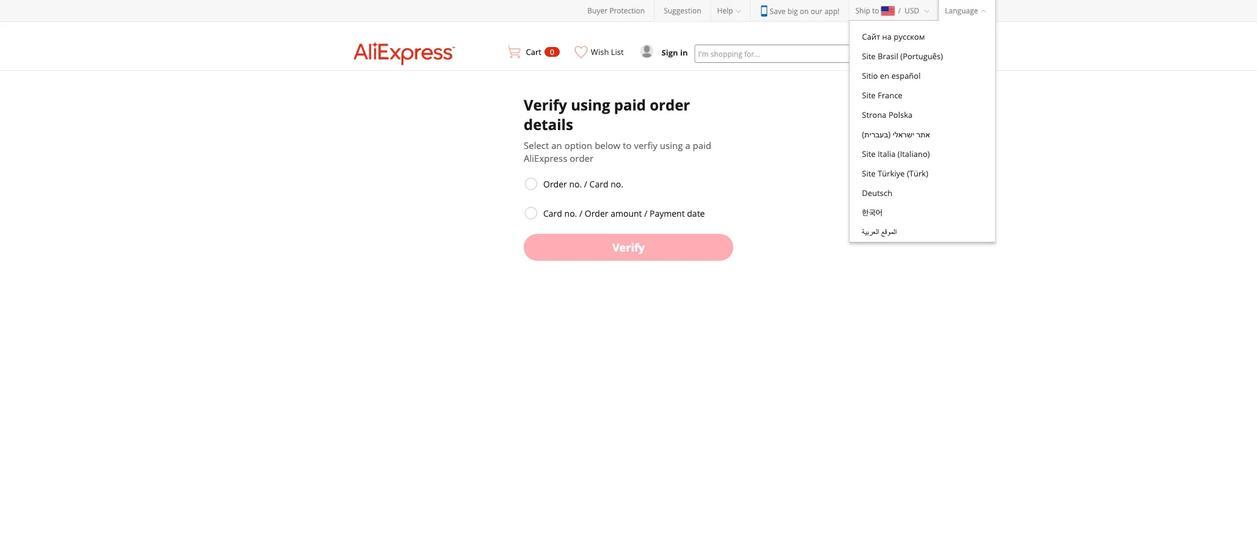 Task type: vqa. For each thing, say whether or not it's contained in the screenshot.
Strona Polska link
yes



Task type: locate. For each thing, give the bounding box(es) containing it.
app!
[[825, 6, 840, 16]]

brasil
[[878, 51, 898, 62]]

/ usd
[[898, 6, 919, 16]]

language
[[945, 6, 978, 16]]

deutsch
[[862, 188, 892, 199]]

2 site from the top
[[862, 90, 876, 101]]

сайт на русском
[[862, 31, 925, 42]]

site inside the site italia (italiano) link
[[862, 149, 876, 160]]

site italia (italiano) link
[[850, 144, 995, 164]]

site france
[[862, 90, 903, 101]]

site inside site france link
[[862, 90, 876, 101]]

ship to
[[855, 6, 879, 16]]

/
[[898, 6, 901, 16]]

save big on our app! link
[[760, 6, 840, 17]]

cart
[[526, 46, 541, 57]]

None submit
[[878, 45, 908, 63]]

الموقع العربية link
[[850, 222, 995, 242]]

site left italia
[[862, 149, 876, 160]]

strona polska link
[[850, 105, 995, 125]]

4 site from the top
[[862, 168, 876, 179]]

buyer protection
[[587, 6, 645, 16]]

אתר ישראלי (בעברית)
[[862, 129, 930, 140]]

site down sitio
[[862, 90, 876, 101]]

1 site from the top
[[862, 51, 876, 62]]

site inside site türkiye (türk) link
[[862, 168, 876, 179]]

deutsch link
[[850, 183, 995, 203]]

sign in link
[[662, 47, 688, 58]]

site up deutsch
[[862, 168, 876, 179]]

site italia (italiano)
[[862, 149, 930, 160]]

buyer protection link
[[587, 6, 645, 16]]

ישראלי
[[893, 129, 914, 140]]

on
[[800, 6, 809, 16]]

(בעברית)
[[862, 129, 891, 140]]

الموقع العربية
[[862, 227, 897, 238]]

wish list link
[[569, 28, 630, 68]]

3 site from the top
[[862, 149, 876, 160]]

сайт на русском link
[[850, 27, 995, 46]]

site for site france
[[862, 90, 876, 101]]

site
[[862, 51, 876, 62], [862, 90, 876, 101], [862, 149, 876, 160], [862, 168, 876, 179]]

site for site brasil (português)
[[862, 51, 876, 62]]

(italiano)
[[898, 149, 930, 160]]

site for site türkiye (türk)
[[862, 168, 876, 179]]

sitio en español link
[[850, 66, 995, 86]]

site türkiye (türk)
[[862, 168, 928, 179]]

site brasil (português)
[[862, 51, 943, 62]]

sign
[[662, 47, 678, 58]]

site left brasil
[[862, 51, 876, 62]]

protection
[[609, 6, 645, 16]]

site inside 'site brasil (português)' link
[[862, 51, 876, 62]]

suggestion
[[664, 6, 701, 16]]

list
[[611, 46, 624, 57]]

sign in
[[662, 47, 688, 58]]



Task type: describe. For each thing, give the bounding box(es) containing it.
русском
[[894, 31, 925, 42]]

big
[[788, 6, 798, 16]]

france
[[878, 90, 903, 101]]

אתר
[[916, 129, 930, 140]]

(português)
[[900, 51, 943, 62]]

en
[[880, 70, 889, 81]]

0
[[550, 47, 554, 57]]

한국어
[[862, 207, 883, 218]]

in
[[680, 47, 688, 58]]

на
[[882, 31, 892, 42]]

sitio en español
[[862, 70, 921, 81]]

to
[[872, 6, 879, 16]]

sitio
[[862, 70, 878, 81]]

türkiye
[[878, 168, 905, 179]]

save big on our app!
[[770, 6, 840, 16]]

help
[[717, 6, 733, 16]]

site france link
[[850, 86, 995, 105]]

strona polska
[[862, 109, 913, 120]]

site brasil (português) link
[[850, 46, 995, 66]]

strona
[[862, 109, 887, 120]]

(türk)
[[907, 168, 928, 179]]

language link
[[938, 0, 996, 23]]

сайт
[[862, 31, 880, 42]]

save
[[770, 6, 786, 16]]

wish
[[591, 46, 609, 57]]

한국어 link
[[850, 203, 995, 222]]

español
[[891, 70, 921, 81]]

buyer
[[587, 6, 608, 16]]

ship
[[855, 6, 870, 16]]

usd
[[905, 6, 919, 16]]

אתר ישראלי (בעברית) link
[[850, 125, 995, 144]]

our
[[811, 6, 823, 16]]

wish list
[[591, 46, 624, 57]]

site türkiye (türk) link
[[850, 164, 995, 183]]

site for site italia (italiano)
[[862, 149, 876, 160]]

suggestion link
[[664, 6, 701, 16]]

polska
[[889, 109, 913, 120]]

I'm shopping for... text field
[[695, 45, 878, 63]]

italia
[[878, 149, 896, 160]]



